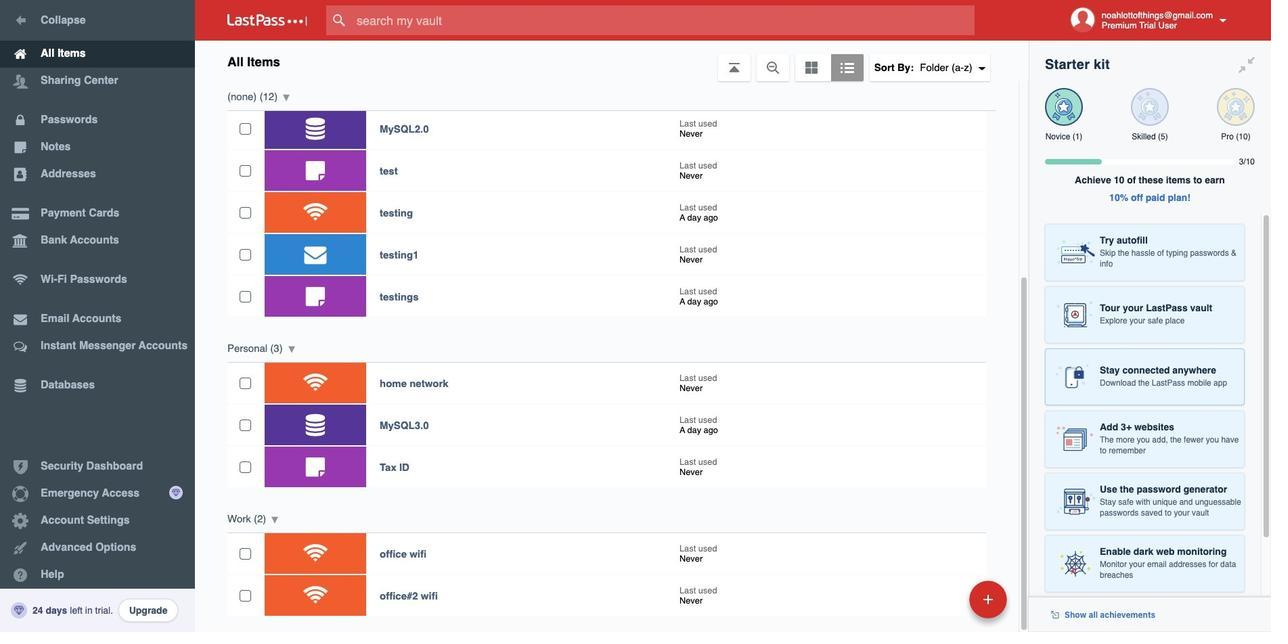 Task type: describe. For each thing, give the bounding box(es) containing it.
search my vault text field
[[326, 5, 1001, 35]]

Search search field
[[326, 5, 1001, 35]]

lastpass image
[[228, 14, 307, 26]]

vault options navigation
[[195, 41, 1029, 81]]



Task type: vqa. For each thing, say whether or not it's contained in the screenshot.
New item element
yes



Task type: locate. For each thing, give the bounding box(es) containing it.
new item navigation
[[877, 577, 1016, 632]]

new item element
[[877, 580, 1012, 619]]

main navigation navigation
[[0, 0, 195, 632]]



